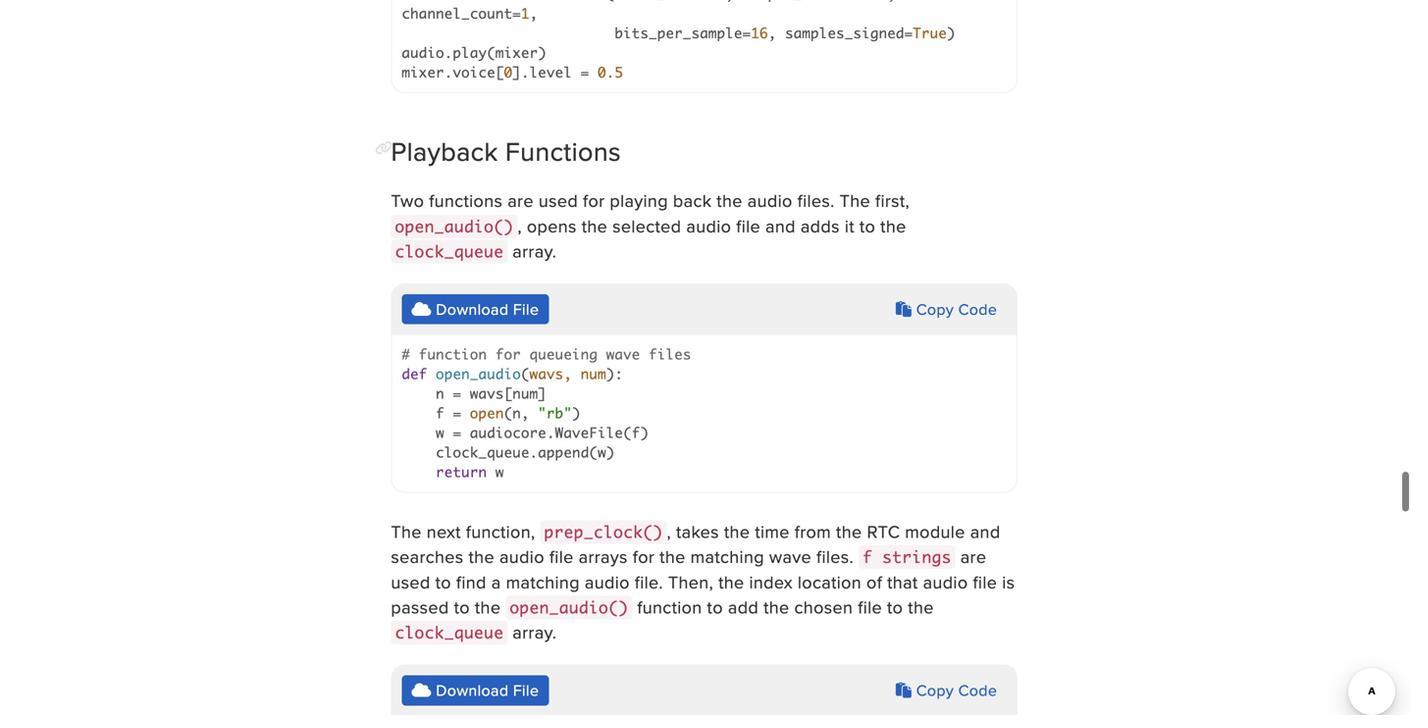 Task type: vqa. For each thing, say whether or not it's contained in the screenshot.
the bottommost File
yes



Task type: locate. For each thing, give the bounding box(es) containing it.
1 vertical spatial open_audio()
[[510, 598, 628, 618]]

for inside two functions are used for playing back the audio files. the first, open_audio() , opens the selected audio file and adds it to the clock_queue array.
[[583, 188, 605, 213]]

1 horizontal spatial used
[[539, 188, 578, 213]]

code for cloud icon's copy code link
[[958, 679, 997, 702]]

, up samples_signed=
[[887, 0, 896, 2]]

1 vertical spatial the
[[391, 519, 422, 544]]

code element element containing , channel_count=
[[391, 0, 1018, 99]]

audio.play(mixer)
[[402, 44, 547, 61]]

function,
[[466, 519, 535, 544]]

2 download from the top
[[436, 679, 509, 702]]

f up of
[[863, 548, 872, 567]]

time
[[755, 519, 790, 544]]

= for ].level
[[581, 64, 589, 81]]

1 horizontal spatial and
[[970, 519, 1001, 544]]

, channel_count=
[[402, 0, 904, 22]]

, for , channel_count=
[[887, 0, 896, 2]]

1 vertical spatial function
[[637, 595, 702, 620]]

are down module
[[960, 544, 987, 569]]

0 vertical spatial copy code
[[912, 298, 997, 320]]

that
[[887, 569, 918, 595]]

copy code link for cloud icon
[[896, 679, 997, 702]]

0 vertical spatial function
[[419, 346, 487, 363]]

to down find
[[454, 595, 470, 620]]

= inside ) w = audiocore.wavefile(f) clock_queue.append(w)
[[453, 425, 461, 442]]

2 horizontal spatial for
[[633, 544, 655, 569]]

are inside two functions are used for playing back the audio files. the first, open_audio() , opens the selected audio file and adds it to the clock_queue array.
[[508, 188, 534, 213]]

= up return in the bottom of the page
[[453, 425, 461, 442]]

f down n
[[436, 405, 444, 422]]

2 copy from the top
[[916, 679, 954, 702]]

matching
[[690, 544, 764, 569], [506, 569, 580, 595]]

, inside ", channel_count="
[[887, 0, 896, 2]]

w down n
[[436, 425, 444, 442]]

= left open
[[453, 405, 461, 422]]

file for cloud image
[[513, 298, 539, 320]]

array.
[[513, 239, 557, 264], [513, 620, 557, 645]]

wave up ): at the left of the page
[[606, 346, 640, 363]]

copy code
[[912, 298, 997, 320], [912, 679, 997, 702]]

file
[[513, 298, 539, 320], [513, 679, 539, 702]]

0 vertical spatial w
[[436, 425, 444, 442]]

1 vertical spatial copy
[[916, 679, 954, 702]]

1 vertical spatial copy code link
[[896, 679, 997, 702]]

0 horizontal spatial f
[[436, 405, 444, 422]]

# function for queueing wave files def open_audio ( wavs, num
[[402, 346, 691, 383]]

1 horizontal spatial the
[[840, 188, 870, 213]]

to right it
[[860, 213, 876, 238]]

a
[[491, 569, 501, 595]]

2 file from the top
[[513, 679, 539, 702]]

1 vertical spatial and
[[970, 519, 1001, 544]]

2 copy code from the top
[[912, 679, 997, 702]]

two functions are used for playing back the audio files. the first, open_audio() , opens the selected audio file and adds it to the clock_queue array.
[[391, 188, 910, 264]]

open_audio() down arrays
[[510, 598, 628, 618]]

1 vertical spatial wave
[[769, 544, 812, 569]]

copy code link
[[896, 298, 997, 320], [896, 679, 997, 702]]

0 horizontal spatial used
[[391, 569, 430, 595]]

0 vertical spatial download file
[[432, 298, 539, 320]]

files
[[649, 346, 691, 363]]

download file link for first code element "element" from the bottom
[[402, 676, 549, 706]]

the up it
[[840, 188, 870, 213]]

true
[[913, 25, 947, 42]]

, left takes
[[667, 519, 671, 544]]

used up opens
[[539, 188, 578, 213]]

1 vertical spatial )
[[572, 405, 581, 422]]

0 vertical spatial are
[[508, 188, 534, 213]]

is
[[1002, 569, 1015, 595]]

are inside are used to find a matching audio file. then, the index location of that audio file is passed to the
[[960, 544, 987, 569]]

) for ) w = audiocore.wavefile(f) clock_queue.append(w)
[[572, 405, 581, 422]]

w inside ) w = audiocore.wavefile(f) clock_queue.append(w)
[[436, 425, 444, 442]]

audio down arrays
[[585, 569, 630, 595]]

1 vertical spatial download file link
[[402, 676, 549, 706]]

files. up adds
[[797, 188, 835, 213]]

for
[[583, 188, 605, 213], [495, 346, 521, 363], [633, 544, 655, 569]]

0 vertical spatial copy code link
[[896, 298, 997, 320]]

copy right clipboard icon
[[916, 298, 954, 320]]

cloud image
[[412, 682, 432, 698]]

):
[[606, 366, 623, 383]]

matching inside the , takes the time from the rtc module and searches the audio file arrays for the matching wave files.
[[690, 544, 764, 569]]

1 code element element from the top
[[391, 0, 1018, 99]]

array. inside open_audio() function to add the chosen file to the clock_queue array.
[[513, 620, 557, 645]]

0 vertical spatial )
[[947, 25, 956, 42]]

,
[[887, 0, 896, 2], [530, 5, 538, 22], [768, 25, 777, 42], [518, 213, 522, 238], [667, 519, 671, 544]]

the up then,
[[660, 544, 686, 569]]

0 vertical spatial code
[[958, 298, 997, 320]]

1 vertical spatial file
[[513, 679, 539, 702]]

0 vertical spatial and
[[765, 213, 796, 238]]

files. inside two functions are used for playing back the audio files. the first, open_audio() , opens the selected audio file and adds it to the clock_queue array.
[[797, 188, 835, 213]]

1 horizontal spatial w
[[495, 464, 504, 481]]

and left adds
[[765, 213, 796, 238]]

array. inside two functions are used for playing back the audio files. the first, open_audio() , opens the selected audio file and adds it to the clock_queue array.
[[513, 239, 557, 264]]

files. inside the , takes the time from the rtc module and searches the audio file arrays for the matching wave files.
[[816, 544, 854, 569]]

add
[[728, 595, 759, 620]]

) inside the ) audio.play(mixer) mixer.voice[
[[947, 25, 956, 42]]

w
[[436, 425, 444, 442], [495, 464, 504, 481]]

1 vertical spatial w
[[495, 464, 504, 481]]

audio inside the , takes the time from the rtc module and searches the audio file arrays for the matching wave files.
[[499, 544, 544, 569]]

1 vertical spatial array.
[[513, 620, 557, 645]]

0 horizontal spatial wave
[[606, 346, 640, 363]]

1 vertical spatial for
[[495, 346, 521, 363]]

0 vertical spatial download
[[436, 298, 509, 320]]

0 horizontal spatial for
[[495, 346, 521, 363]]

used inside are used to find a matching audio file. then, the index location of that audio file is passed to the
[[391, 569, 430, 595]]

2 vertical spatial code element element
[[391, 665, 1018, 715]]

, for , bits_per_sample= 16 , samples_signed= true
[[530, 5, 538, 22]]

the right opens
[[582, 213, 608, 238]]

1 copy from the top
[[916, 298, 954, 320]]

are
[[508, 188, 534, 213], [960, 544, 987, 569]]

function down file.
[[637, 595, 702, 620]]

1 vertical spatial used
[[391, 569, 430, 595]]

) w = audiocore.wavefile(f) clock_queue.append(w)
[[402, 405, 649, 481]]

location
[[798, 569, 862, 595]]

the
[[840, 188, 870, 213], [391, 519, 422, 544]]

file
[[736, 213, 761, 238], [549, 544, 574, 569], [973, 569, 997, 595], [858, 595, 882, 620]]

open_audio() inside two functions are used for playing back the audio files. the first, open_audio() , opens the selected audio file and adds it to the clock_queue array.
[[395, 217, 514, 236]]

0 vertical spatial the
[[840, 188, 870, 213]]

download right cloud icon
[[436, 679, 509, 702]]

0 vertical spatial code element element
[[391, 0, 1018, 99]]

matching down takes
[[690, 544, 764, 569]]

and right module
[[970, 519, 1001, 544]]

module
[[905, 519, 965, 544]]

clock_queue
[[395, 242, 504, 262], [395, 623, 504, 643]]

1 vertical spatial download
[[436, 679, 509, 702]]

2 code from the top
[[958, 679, 997, 702]]

for inside # function for queueing wave files def open_audio ( wavs, num
[[495, 346, 521, 363]]

1 download from the top
[[436, 298, 509, 320]]

1 horizontal spatial f
[[863, 548, 872, 567]]

open_audio()
[[395, 217, 514, 236], [510, 598, 628, 618]]

= right n
[[453, 385, 461, 403]]

function inside # function for queueing wave files def open_audio ( wavs, num
[[419, 346, 487, 363]]

, left samples_signed=
[[768, 25, 777, 42]]

0 vertical spatial open_audio()
[[395, 217, 514, 236]]

and inside two functions are used for playing back the audio files. the first, open_audio() , opens the selected audio file and adds it to the clock_queue array.
[[765, 213, 796, 238]]

0 horizontal spatial )
[[572, 405, 581, 422]]

1 vertical spatial clock_queue
[[395, 623, 504, 643]]

0 ].level = 0.5
[[504, 64, 623, 81]]

0.5
[[598, 64, 623, 81]]

): n = wavs[num] f =
[[402, 366, 623, 422]]

the down that
[[908, 595, 934, 620]]

function inside open_audio() function to add the chosen file to the clock_queue array.
[[637, 595, 702, 620]]

for left playing
[[583, 188, 605, 213]]

open_audio() down functions
[[395, 217, 514, 236]]

0 vertical spatial array.
[[513, 239, 557, 264]]

clock_queue down passed
[[395, 623, 504, 643]]

it
[[845, 213, 855, 238]]

copy
[[916, 298, 954, 320], [916, 679, 954, 702]]

) inside ) w = audiocore.wavefile(f) clock_queue.append(w)
[[572, 405, 581, 422]]

are up opens
[[508, 188, 534, 213]]

1 file from the top
[[513, 298, 539, 320]]

used inside two functions are used for playing back the audio files. the first, open_audio() , opens the selected audio file and adds it to the clock_queue array.
[[539, 188, 578, 213]]

2 clock_queue from the top
[[395, 623, 504, 643]]

0 vertical spatial used
[[539, 188, 578, 213]]

copy code for clipboard icon
[[912, 298, 997, 320]]

used up passed
[[391, 569, 430, 595]]

audio
[[748, 188, 793, 213], [686, 213, 731, 238], [499, 544, 544, 569], [585, 569, 630, 595], [923, 569, 968, 595]]

for inside the , takes the time from the rtc module and searches the audio file arrays for the matching wave files.
[[633, 544, 655, 569]]

audio down the next function, prep_clock()
[[499, 544, 544, 569]]

1 vertical spatial are
[[960, 544, 987, 569]]

1 code from the top
[[958, 298, 997, 320]]

copy code for clipboard image
[[912, 679, 997, 702]]

2 array. from the top
[[513, 620, 557, 645]]

0 vertical spatial f
[[436, 405, 444, 422]]

code element element
[[391, 0, 1018, 99], [391, 283, 1018, 499], [391, 665, 1018, 715]]

matching right the a
[[506, 569, 580, 595]]

2 vertical spatial for
[[633, 544, 655, 569]]

2 copy code link from the top
[[896, 679, 997, 702]]

clock_queue down functions
[[395, 242, 504, 262]]

then,
[[668, 569, 714, 595]]

download file for cloud icon
[[432, 679, 539, 702]]

download file link for 2nd code element "element" from the top of the page
[[402, 294, 549, 325]]

1 vertical spatial download file
[[432, 679, 539, 702]]

the up searches
[[391, 519, 422, 544]]

back
[[673, 188, 712, 213]]

1 horizontal spatial )
[[947, 25, 956, 42]]

and
[[765, 213, 796, 238], [970, 519, 1001, 544]]

0 vertical spatial clock_queue
[[395, 242, 504, 262]]

0 horizontal spatial are
[[508, 188, 534, 213]]

1 array. from the top
[[513, 239, 557, 264]]

download
[[436, 298, 509, 320], [436, 679, 509, 702]]

wave down time
[[769, 544, 812, 569]]

(
[[521, 366, 530, 383]]

files. up location at the bottom of page
[[816, 544, 854, 569]]

to
[[860, 213, 876, 238], [435, 569, 451, 595], [454, 595, 470, 620], [707, 595, 723, 620], [887, 595, 903, 620]]

for up file.
[[633, 544, 655, 569]]

mixer.voice[
[[402, 64, 504, 81]]

1 horizontal spatial wave
[[769, 544, 812, 569]]

searches
[[391, 544, 464, 569]]

1 download file from the top
[[432, 298, 539, 320]]

code for copy code link corresponding to cloud image
[[958, 298, 997, 320]]

1 vertical spatial copy code
[[912, 679, 997, 702]]

copy right clipboard image
[[916, 679, 954, 702]]

file left adds
[[736, 213, 761, 238]]

file left is
[[973, 569, 997, 595]]

0 vertical spatial files.
[[797, 188, 835, 213]]

bits_per_sample=
[[615, 25, 751, 42]]

for up open_audio
[[495, 346, 521, 363]]

rtc
[[867, 519, 900, 544]]

0 horizontal spatial and
[[765, 213, 796, 238]]

= left 0.5
[[581, 64, 589, 81]]

wave
[[606, 346, 640, 363], [769, 544, 812, 569]]

takes
[[676, 519, 719, 544]]

file inside are used to find a matching audio file. then, the index location of that audio file is passed to the
[[973, 569, 997, 595]]

0 vertical spatial download file link
[[402, 294, 549, 325]]

cloud image
[[412, 301, 432, 317]]

function up open_audio
[[419, 346, 487, 363]]

download file
[[432, 298, 539, 320], [432, 679, 539, 702]]

2 download file link from the top
[[402, 676, 549, 706]]

0 horizontal spatial w
[[436, 425, 444, 442]]

) audio.play(mixer) mixer.voice[
[[402, 25, 956, 81]]

download right cloud image
[[436, 298, 509, 320]]

#
[[402, 346, 410, 363]]

"rb"
[[538, 405, 572, 422]]

the up find
[[469, 544, 495, 569]]

file down of
[[858, 595, 882, 620]]

n
[[436, 385, 444, 403]]

the next function, prep_clock()
[[391, 519, 663, 544]]

code right clipboard image
[[958, 679, 997, 702]]

0 vertical spatial for
[[583, 188, 605, 213]]

0 horizontal spatial function
[[419, 346, 487, 363]]

1 horizontal spatial are
[[960, 544, 987, 569]]

, left opens
[[518, 213, 522, 238]]

w down clock_queue.append(w) at the bottom
[[495, 464, 504, 481]]

functions
[[429, 188, 503, 213]]

1 horizontal spatial for
[[583, 188, 605, 213]]

, up ].level
[[530, 5, 538, 22]]

0 vertical spatial file
[[513, 298, 539, 320]]

playing
[[610, 188, 668, 213]]

0 vertical spatial wave
[[606, 346, 640, 363]]

1 download file link from the top
[[402, 294, 549, 325]]

2 download file from the top
[[432, 679, 539, 702]]

code right clipboard icon
[[958, 298, 997, 320]]

16
[[751, 25, 768, 42]]

function
[[419, 346, 487, 363], [637, 595, 702, 620]]

and inside the , takes the time from the rtc module and searches the audio file arrays for the matching wave files.
[[970, 519, 1001, 544]]

=
[[581, 64, 589, 81], [453, 385, 461, 403], [453, 405, 461, 422], [453, 425, 461, 442]]

file inside the , takes the time from the rtc module and searches the audio file arrays for the matching wave files.
[[549, 544, 574, 569]]

1 copy code link from the top
[[896, 298, 997, 320]]

1 vertical spatial code
[[958, 679, 997, 702]]

file for cloud icon
[[513, 679, 539, 702]]

1 vertical spatial files.
[[816, 544, 854, 569]]

1 horizontal spatial matching
[[690, 544, 764, 569]]

file left arrays
[[549, 544, 574, 569]]

the
[[717, 188, 743, 213], [582, 213, 608, 238], [880, 213, 906, 238], [724, 519, 750, 544], [836, 519, 862, 544], [469, 544, 495, 569], [660, 544, 686, 569], [718, 569, 744, 595], [475, 595, 501, 620], [764, 595, 790, 620], [908, 595, 934, 620]]

, inside the , takes the time from the rtc module and searches the audio file arrays for the matching wave files.
[[667, 519, 671, 544]]

clock_queue inside two functions are used for playing back the audio files. the first, open_audio() , opens the selected audio file and adds it to the clock_queue array.
[[395, 242, 504, 262]]

audio down back
[[686, 213, 731, 238]]

0 horizontal spatial matching
[[506, 569, 580, 595]]

1 horizontal spatial function
[[637, 595, 702, 620]]

1 copy code from the top
[[912, 298, 997, 320]]

used
[[539, 188, 578, 213], [391, 569, 430, 595]]

)
[[947, 25, 956, 42], [572, 405, 581, 422]]

1 clock_queue from the top
[[395, 242, 504, 262]]

1 vertical spatial code element element
[[391, 283, 1018, 499]]

0 vertical spatial copy
[[916, 298, 954, 320]]

clock_queue inside open_audio() function to add the chosen file to the clock_queue array.
[[395, 623, 504, 643]]

files.
[[797, 188, 835, 213], [816, 544, 854, 569]]



Task type: describe. For each thing, give the bounding box(es) containing it.
queueing
[[530, 346, 598, 363]]

w for ) w = audiocore.wavefile(f) clock_queue.append(w)
[[436, 425, 444, 442]]

the left "rtc"
[[836, 519, 862, 544]]

copy for clipboard image
[[916, 679, 954, 702]]

w for return w
[[495, 464, 504, 481]]

the left time
[[724, 519, 750, 544]]

0
[[504, 64, 513, 81]]

the inside two functions are used for playing back the audio files. the first, open_audio() , opens the selected audio file and adds it to the clock_queue array.
[[840, 188, 870, 213]]

playback functions
[[391, 133, 621, 170]]

wavs,
[[530, 366, 572, 383]]

download for cloud image
[[436, 298, 509, 320]]

, inside two functions are used for playing back the audio files. the first, open_audio() , opens the selected audio file and adds it to the clock_queue array.
[[518, 213, 522, 238]]

num
[[581, 366, 606, 383]]

file inside two functions are used for playing back the audio files. the first, open_audio() , opens the selected audio file and adds it to the clock_queue array.
[[736, 213, 761, 238]]

function for for
[[419, 346, 487, 363]]

audiocore.wavefile(f)
[[470, 425, 649, 442]]

1
[[521, 5, 530, 22]]

download for cloud icon
[[436, 679, 509, 702]]

prep_clock()
[[544, 522, 663, 542]]

find
[[456, 569, 486, 595]]

wavs[num]
[[470, 385, 547, 403]]

clipboard image
[[896, 682, 912, 698]]

0 horizontal spatial the
[[391, 519, 422, 544]]

adds
[[801, 213, 840, 238]]

passed
[[391, 595, 449, 620]]

download file for cloud image
[[432, 298, 539, 320]]

].level
[[513, 64, 572, 81]]

copy code link for cloud image
[[896, 298, 997, 320]]

clipboard image
[[896, 301, 912, 317]]

open_audio() inside open_audio() function to add the chosen file to the clock_queue array.
[[510, 598, 628, 618]]

channel_count=
[[402, 5, 521, 22]]

samples_signed=
[[785, 25, 913, 42]]

selected
[[613, 213, 681, 238]]

of
[[867, 569, 882, 595]]

3 code element element from the top
[[391, 665, 1018, 715]]

index
[[749, 569, 793, 595]]

f inside ): n = wavs[num] f =
[[436, 405, 444, 422]]

opens
[[527, 213, 577, 238]]

the down the a
[[475, 595, 501, 620]]

the down first,
[[880, 213, 906, 238]]

2 code element element from the top
[[391, 283, 1018, 499]]

the right back
[[717, 188, 743, 213]]

are used to find a matching audio file. then, the index location of that audio file is passed to the
[[391, 544, 1015, 620]]

the up add
[[718, 569, 744, 595]]

f strings
[[863, 548, 952, 567]]

from
[[795, 519, 831, 544]]

audio down the strings
[[923, 569, 968, 595]]

next
[[427, 519, 461, 544]]

open (n, "rb"
[[470, 405, 572, 422]]

to left add
[[707, 595, 723, 620]]

functions
[[505, 133, 621, 170]]

the down 'index'
[[764, 595, 790, 620]]

, takes the time from the rtc module and searches the audio file arrays for the matching wave files.
[[391, 519, 1001, 569]]

arrays
[[579, 544, 628, 569]]

strings
[[882, 548, 952, 567]]

link image
[[375, 142, 393, 155]]

chosen
[[794, 595, 853, 620]]

1 vertical spatial f
[[863, 548, 872, 567]]

def
[[402, 366, 427, 383]]

function for to
[[637, 595, 702, 620]]

playback
[[391, 133, 498, 170]]

open
[[470, 405, 504, 422]]

matching inside are used to find a matching audio file. then, the index location of that audio file is passed to the
[[506, 569, 580, 595]]

copy for clipboard icon
[[916, 298, 954, 320]]

, bits_per_sample= 16 , samples_signed= true
[[402, 5, 947, 42]]

= for n
[[453, 385, 461, 403]]

to down that
[[887, 595, 903, 620]]

= for w
[[453, 425, 461, 442]]

clock_queue.append(w)
[[436, 444, 615, 461]]

open_audio
[[436, 366, 521, 383]]

first,
[[875, 188, 910, 213]]

to inside two functions are used for playing back the audio files. the first, open_audio() , opens the selected audio file and adds it to the clock_queue array.
[[860, 213, 876, 238]]

) for ) audio.play(mixer) mixer.voice[
[[947, 25, 956, 42]]

to left find
[[435, 569, 451, 595]]

(n,
[[504, 405, 530, 422]]

audio right back
[[748, 188, 793, 213]]

, for , takes the time from the rtc module and searches the audio file arrays for the matching wave files.
[[667, 519, 671, 544]]

file.
[[635, 569, 663, 595]]

return
[[436, 464, 487, 481]]

wave inside the , takes the time from the rtc module and searches the audio file arrays for the matching wave files.
[[769, 544, 812, 569]]

two
[[391, 188, 424, 213]]

return w
[[436, 464, 504, 481]]

file inside open_audio() function to add the chosen file to the clock_queue array.
[[858, 595, 882, 620]]

wave inside # function for queueing wave files def open_audio ( wavs, num
[[606, 346, 640, 363]]

open_audio() function to add the chosen file to the clock_queue array.
[[395, 595, 934, 645]]



